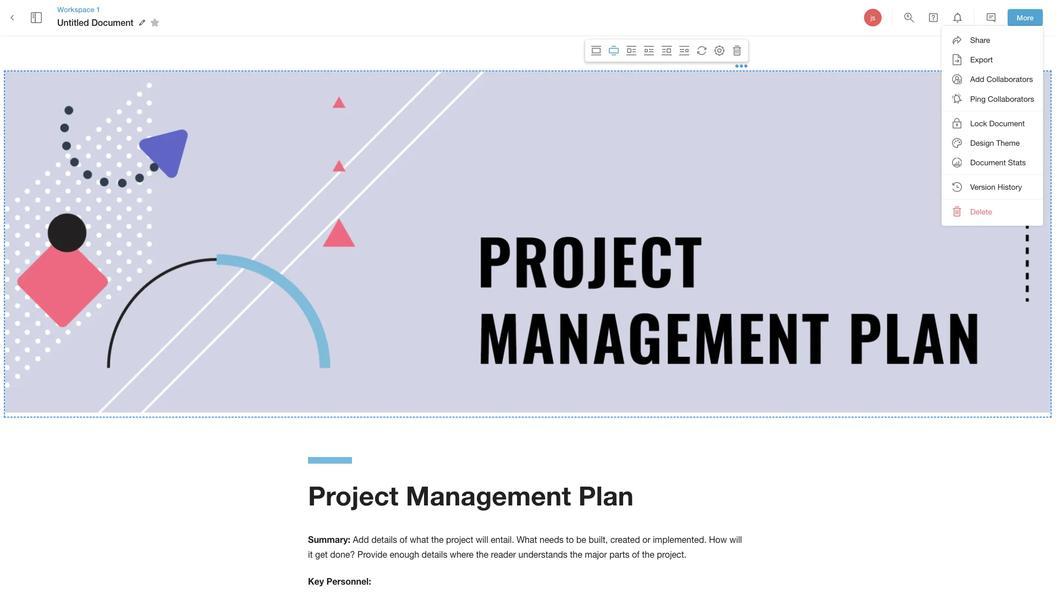Task type: locate. For each thing, give the bounding box(es) containing it.
1 horizontal spatial details
[[422, 550, 448, 560]]

lock document
[[971, 119, 1026, 128]]

collaborators
[[987, 75, 1034, 84], [988, 94, 1035, 103]]

add inside button
[[971, 75, 985, 84]]

collaborators up ping collaborators
[[987, 75, 1034, 84]]

the right what
[[432, 535, 444, 545]]

0 vertical spatial details
[[372, 535, 397, 545]]

details down what
[[422, 550, 448, 560]]

theme
[[997, 138, 1020, 147]]

will right how
[[730, 535, 743, 545]]

plan
[[579, 480, 634, 511]]

collaborators down add collaborators
[[988, 94, 1035, 103]]

implemented.
[[653, 535, 707, 545]]

add
[[971, 75, 985, 84], [353, 535, 369, 545]]

share
[[971, 35, 991, 45]]

document for lock document
[[990, 119, 1026, 128]]

1 horizontal spatial of
[[632, 550, 640, 560]]

2 vertical spatial document
[[971, 158, 1007, 167]]

1 vertical spatial collaborators
[[988, 94, 1035, 103]]

will
[[476, 535, 489, 545], [730, 535, 743, 545]]

1 horizontal spatial add
[[971, 75, 985, 84]]

js
[[871, 14, 876, 21]]

1 horizontal spatial will
[[730, 535, 743, 545]]

project.
[[657, 550, 687, 560]]

1 vertical spatial add
[[353, 535, 369, 545]]

built,
[[589, 535, 608, 545]]

0 horizontal spatial details
[[372, 535, 397, 545]]

of
[[400, 535, 408, 545], [632, 550, 640, 560]]

document down workspace 1 link
[[91, 17, 134, 28]]

more button
[[1008, 9, 1044, 26]]

document stats button
[[942, 153, 1044, 172]]

will left entail.
[[476, 535, 489, 545]]

entail.
[[491, 535, 515, 545]]

parts
[[610, 550, 630, 560]]

key personnel:
[[308, 576, 371, 587]]

personnel:
[[327, 576, 371, 587]]

workspace 1 link
[[57, 4, 163, 14]]

add for details
[[353, 535, 369, 545]]

it
[[308, 550, 313, 560]]

key
[[308, 576, 324, 587]]

document down design theme button
[[971, 158, 1007, 167]]

of up enough
[[400, 535, 408, 545]]

ping collaborators
[[971, 94, 1035, 103]]

design
[[971, 138, 995, 147]]

design theme button
[[942, 133, 1044, 153]]

add inside add details of what the project will entail. what needs to be built, created or implemented. how will it get done? provide enough details where the reader understands the major parts of the project.
[[353, 535, 369, 545]]

add collaborators button
[[942, 69, 1044, 89]]

of right 'parts'
[[632, 550, 640, 560]]

untitled document
[[57, 17, 134, 28]]

project management plan
[[308, 480, 634, 511]]

version
[[971, 183, 996, 192]]

the
[[432, 535, 444, 545], [476, 550, 489, 560], [570, 550, 583, 560], [642, 550, 655, 560]]

document
[[91, 17, 134, 28], [990, 119, 1026, 128], [971, 158, 1007, 167]]

reader
[[491, 550, 516, 560]]

details up provide
[[372, 535, 397, 545]]

what
[[410, 535, 429, 545]]

document up theme
[[990, 119, 1026, 128]]

0 horizontal spatial will
[[476, 535, 489, 545]]

0 horizontal spatial add
[[353, 535, 369, 545]]

details
[[372, 535, 397, 545], [422, 550, 448, 560]]

1 vertical spatial document
[[990, 119, 1026, 128]]

js button
[[863, 7, 884, 28]]

delete
[[971, 207, 993, 216]]

0 horizontal spatial of
[[400, 535, 408, 545]]

add collaborators
[[971, 75, 1034, 84]]

done?
[[330, 550, 355, 560]]

0 vertical spatial collaborators
[[987, 75, 1034, 84]]

add up provide
[[353, 535, 369, 545]]

untitled
[[57, 17, 89, 28]]

0 vertical spatial add
[[971, 75, 985, 84]]

0 vertical spatial document
[[91, 17, 134, 28]]

get
[[315, 550, 328, 560]]

the down or at bottom right
[[642, 550, 655, 560]]

delete button
[[942, 202, 1044, 221]]

add for collaborators
[[971, 75, 985, 84]]

lock
[[971, 119, 988, 128]]

ping
[[971, 94, 986, 103]]

document stats
[[971, 158, 1027, 167]]

add up ping
[[971, 75, 985, 84]]

2 will from the left
[[730, 535, 743, 545]]



Task type: describe. For each thing, give the bounding box(es) containing it.
or
[[643, 535, 651, 545]]

favorite image
[[148, 16, 162, 29]]

understands
[[519, 550, 568, 560]]

created
[[611, 535, 640, 545]]

to
[[566, 535, 574, 545]]

workspace 1
[[57, 5, 100, 13]]

where
[[450, 550, 474, 560]]

1
[[96, 5, 100, 13]]

ping collaborators button
[[942, 89, 1044, 109]]

share button
[[942, 30, 1044, 50]]

the right where
[[476, 550, 489, 560]]

history
[[998, 183, 1023, 192]]

version history
[[971, 183, 1023, 192]]

major
[[585, 550, 607, 560]]

1 will from the left
[[476, 535, 489, 545]]

more
[[1017, 13, 1034, 22]]

enough
[[390, 550, 419, 560]]

management
[[406, 480, 571, 511]]

version history button
[[942, 177, 1044, 197]]

workspace
[[57, 5, 94, 13]]

what
[[517, 535, 538, 545]]

needs
[[540, 535, 564, 545]]

how
[[709, 535, 728, 545]]

1 vertical spatial of
[[632, 550, 640, 560]]

design theme
[[971, 138, 1020, 147]]

collaborators for add collaborators
[[987, 75, 1034, 84]]

stats
[[1009, 158, 1027, 167]]

export
[[971, 55, 994, 64]]

export button
[[942, 50, 1044, 69]]

project
[[446, 535, 474, 545]]

project
[[308, 480, 399, 511]]

summary:
[[308, 535, 351, 545]]

collaborators for ping collaborators
[[988, 94, 1035, 103]]

0 vertical spatial of
[[400, 535, 408, 545]]

be
[[577, 535, 587, 545]]

add details of what the project will entail. what needs to be built, created or implemented. how will it get done? provide enough details where the reader understands the major parts of the project.
[[308, 535, 745, 560]]

provide
[[358, 550, 387, 560]]

the down be on the right of the page
[[570, 550, 583, 560]]

document for untitled document
[[91, 17, 134, 28]]

lock document button
[[942, 114, 1044, 133]]

1 vertical spatial details
[[422, 550, 448, 560]]



Task type: vqa. For each thing, say whether or not it's contained in the screenshot.
major
yes



